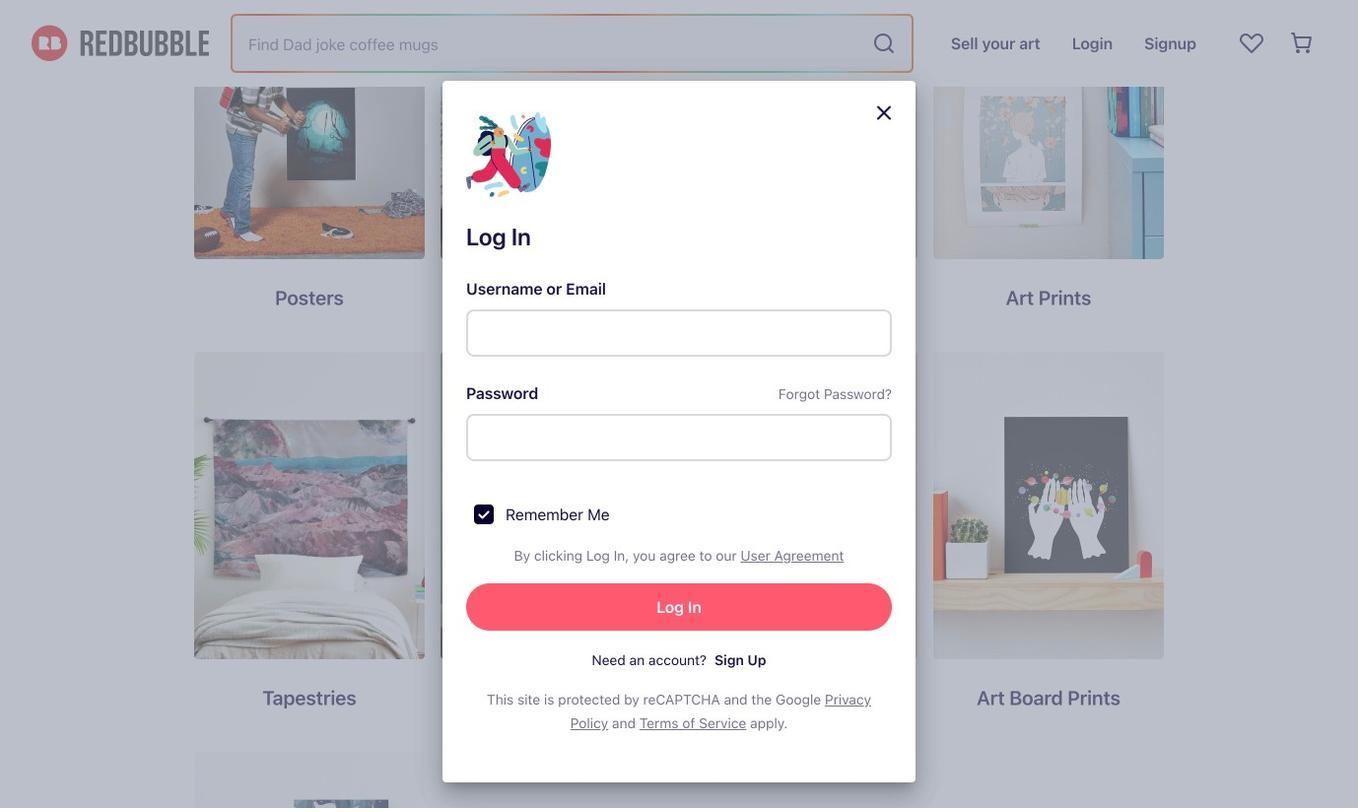 Task type: locate. For each thing, give the bounding box(es) containing it.
framed prints image
[[441, 352, 671, 660]]

None text field
[[466, 310, 892, 357]]

canvas prints image
[[687, 0, 918, 259]]

metal prints image
[[687, 352, 918, 660]]

art prints image
[[934, 0, 1164, 259]]

None checkbox
[[474, 505, 498, 528]]

posters image
[[194, 0, 425, 259]]

none checkbox inside login or signup to your redbubble account dialog
[[474, 505, 498, 528]]

photographic prints image
[[441, 0, 671, 259]]

tapestries image
[[194, 352, 425, 660]]

none text field inside login or signup to your redbubble account dialog
[[466, 310, 892, 357]]

None password field
[[466, 414, 892, 461]]



Task type: describe. For each thing, give the bounding box(es) containing it.
art board prints image
[[934, 352, 1164, 660]]

login or signup to your redbubble account dialog
[[0, 0, 1358, 808]]

none password field inside login or signup to your redbubble account dialog
[[466, 414, 892, 461]]



Task type: vqa. For each thing, say whether or not it's contained in the screenshot.
Small (3 x 3 in)
no



